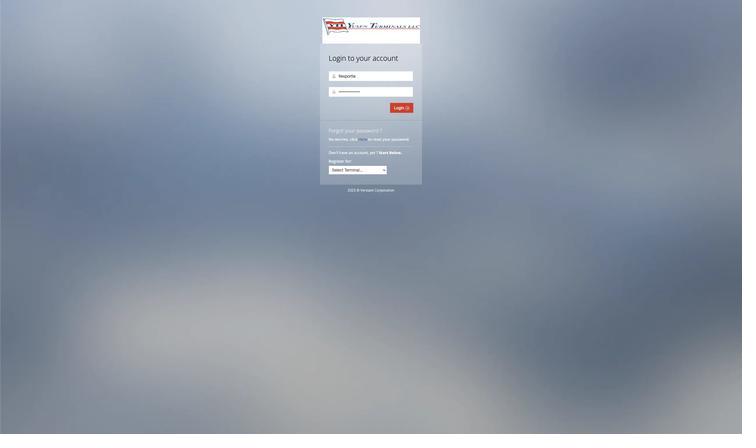 Task type: vqa. For each thing, say whether or not it's contained in the screenshot.
yti lynx
no



Task type: locate. For each thing, give the bounding box(es) containing it.
? right yet
[[377, 150, 378, 155]]

login button
[[390, 103, 414, 113]]

to
[[348, 53, 355, 63], [368, 137, 372, 142]]

1 vertical spatial to
[[368, 137, 372, 142]]

1 horizontal spatial login
[[395, 106, 406, 110]]

your
[[357, 53, 371, 63], [345, 127, 356, 134], [383, 137, 391, 142]]

0 vertical spatial to
[[348, 53, 355, 63]]

0 vertical spatial your
[[357, 53, 371, 63]]

to right here
[[368, 137, 372, 142]]

1 vertical spatial ?
[[377, 150, 378, 155]]

to up username text field
[[348, 53, 355, 63]]

0 vertical spatial login
[[329, 53, 346, 63]]

below.
[[390, 150, 402, 155]]

to inside forgot your password ? no worries, click here to reset your password.
[[368, 137, 372, 142]]

1 vertical spatial your
[[345, 127, 356, 134]]

1 horizontal spatial to
[[368, 137, 372, 142]]

login
[[329, 53, 346, 63], [395, 106, 406, 110]]

login inside button
[[395, 106, 406, 110]]

2 vertical spatial your
[[383, 137, 391, 142]]

1 horizontal spatial your
[[357, 53, 371, 63]]

yet
[[370, 150, 376, 155]]

1 vertical spatial login
[[395, 106, 406, 110]]

?
[[380, 127, 383, 134], [377, 150, 378, 155]]

your right 'reset'
[[383, 137, 391, 142]]

here
[[359, 137, 367, 142]]

2023 © versiant corporation
[[348, 188, 395, 193]]

1 horizontal spatial ?
[[380, 127, 383, 134]]

click
[[350, 137, 358, 142]]

no
[[329, 137, 334, 142]]

? inside forgot your password ? no worries, click here to reset your password.
[[380, 127, 383, 134]]

0 horizontal spatial login
[[329, 53, 346, 63]]

0 horizontal spatial ?
[[377, 150, 378, 155]]

your up username text field
[[357, 53, 371, 63]]

0 horizontal spatial to
[[348, 53, 355, 63]]

your up click
[[345, 127, 356, 134]]

0 horizontal spatial your
[[345, 127, 356, 134]]

0 vertical spatial ?
[[380, 127, 383, 134]]

? up 'reset'
[[380, 127, 383, 134]]

account,
[[354, 150, 369, 155]]



Task type: describe. For each thing, give the bounding box(es) containing it.
swapright image
[[406, 106, 410, 110]]

reset
[[373, 137, 382, 142]]

forgot
[[329, 127, 344, 134]]

login for login to your account
[[329, 53, 346, 63]]

register
[[329, 159, 345, 164]]

don't have an account, yet ? start below. .
[[329, 150, 404, 155]]

lock image
[[332, 90, 337, 94]]

login for login
[[395, 106, 406, 110]]

an
[[349, 150, 353, 155]]

versiant
[[361, 188, 374, 193]]

corporation
[[375, 188, 395, 193]]

have
[[340, 150, 348, 155]]

worries,
[[335, 137, 349, 142]]

login to your account
[[329, 53, 399, 63]]

user image
[[332, 74, 337, 79]]

register for:
[[329, 159, 352, 164]]

.
[[402, 150, 403, 155]]

start
[[379, 150, 389, 155]]

©
[[357, 188, 360, 193]]

here link
[[359, 137, 367, 142]]

Username text field
[[329, 71, 413, 81]]

forgot your password ? no worries, click here to reset your password.
[[329, 127, 410, 142]]

password
[[357, 127, 379, 134]]

2023
[[348, 188, 356, 193]]

Password password field
[[329, 87, 413, 97]]

for:
[[346, 159, 352, 164]]

2 horizontal spatial your
[[383, 137, 391, 142]]

account
[[373, 53, 399, 63]]

password.
[[392, 137, 410, 142]]

don't
[[329, 150, 339, 155]]



